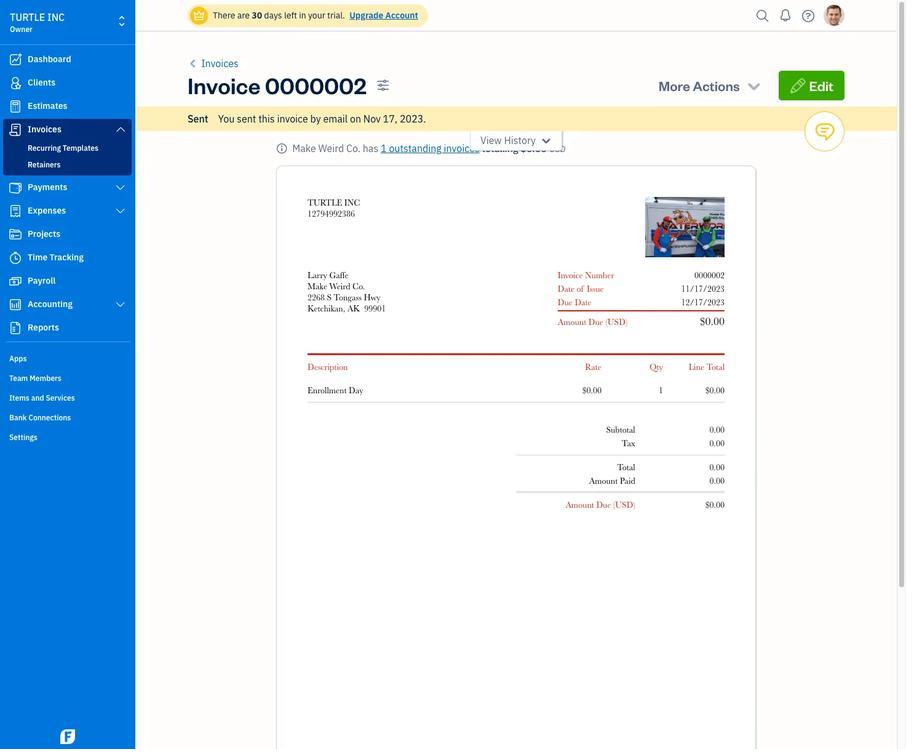 Task type: vqa. For each thing, say whether or not it's contained in the screenshot.
the End Date at the left
no



Task type: locate. For each thing, give the bounding box(es) containing it.
items and services link
[[3, 388, 132, 407]]

usd down the paid
[[616, 500, 634, 510]]

1 vertical spatial amount
[[590, 476, 618, 486]]

view comments image
[[815, 112, 836, 151]]

0 horizontal spatial (
[[606, 317, 608, 327]]

1 vertical spatial 0000002
[[695, 270, 725, 280]]

0 vertical spatial 0.00 0.00
[[710, 425, 725, 448]]

1 vertical spatial weird
[[330, 281, 351, 291]]

apps
[[9, 354, 27, 363]]

2 chevron large down image from the top
[[115, 183, 126, 193]]

due down total amount paid
[[597, 500, 612, 510]]

invoice image
[[8, 124, 23, 136]]

your right in
[[308, 10, 326, 21]]

0 vertical spatial invoice
[[188, 71, 261, 100]]

gaffe left will
[[239, 113, 260, 124]]

0 vertical spatial due
[[558, 297, 573, 307]]

1 horizontal spatial 1
[[659, 385, 664, 395]]

ketchikan,
[[308, 304, 346, 313]]

0 horizontal spatial 1
[[381, 142, 387, 155]]

estimate image
[[8, 100, 23, 113]]

0 vertical spatial date
[[558, 284, 575, 294]]

inc up 12794992386
[[345, 198, 360, 207]]

4 chevron large down image from the top
[[115, 300, 126, 310]]

0 vertical spatial turtle
[[10, 11, 45, 23]]

chevron large down image up projects link
[[115, 206, 126, 216]]

0 vertical spatial gaffe
[[239, 113, 260, 124]]

1 vertical spatial amount due ( usd )
[[566, 500, 636, 510]]

1 horizontal spatial by
[[363, 113, 372, 124]]

recurring
[[28, 143, 61, 153]]

2 vertical spatial due
[[597, 500, 612, 510]]

chevron large down image for expenses
[[115, 206, 126, 216]]

chevron large down image down retainers link
[[115, 183, 126, 193]]

weird inside larry gaffe make weird co. 2268 s tongass hwy ketchikan, ak  99901
[[330, 281, 351, 291]]

inc inside turtle inc owner
[[47, 11, 65, 23]]

gaffe for will
[[239, 113, 260, 124]]

team members link
[[3, 369, 132, 387]]

clients link
[[3, 72, 132, 94]]

turtle up "owner"
[[10, 11, 45, 23]]

inc for turtle inc owner
[[47, 11, 65, 23]]

usd down number
[[608, 317, 626, 327]]

by
[[311, 113, 321, 125], [363, 113, 372, 124]]

0 horizontal spatial gaffe
[[239, 113, 260, 124]]

1 vertical spatial larry
[[308, 270, 327, 280]]

go to help image
[[799, 6, 819, 25]]

chevron large down image for accounting
[[115, 300, 126, 310]]

co.
[[347, 142, 361, 155], [353, 281, 365, 291]]

amount inside total amount paid
[[590, 476, 618, 486]]

co. up tongass
[[353, 281, 365, 291]]

usd inside make weird co. has 1 outstanding invoices totalling $0.00 usd
[[550, 143, 566, 155]]

turtle inside turtle inc 12794992386
[[308, 198, 342, 207]]

view history button
[[470, 131, 563, 151]]

amount due ( usd ) down 'due date'
[[558, 317, 628, 327]]

0000002 up the 11/17/2023
[[695, 270, 725, 280]]

larry left sent
[[217, 113, 237, 124]]

view history
[[481, 134, 536, 147]]

chevron large down image
[[115, 124, 126, 134], [115, 183, 126, 193], [115, 206, 126, 216], [115, 300, 126, 310]]

1 vertical spatial (
[[614, 500, 616, 510]]

1 vertical spatial date
[[575, 297, 592, 307]]

1 vertical spatial gaffe
[[330, 270, 349, 280]]

3 chevron large down image from the top
[[115, 206, 126, 216]]

1 by from the left
[[311, 113, 321, 125]]

amount down total amount paid
[[566, 500, 595, 510]]

gaffe up tongass
[[330, 270, 349, 280]]

date down date of issue
[[575, 297, 592, 307]]

payroll
[[28, 275, 56, 286]]

turtle up 12794992386
[[308, 198, 342, 207]]

0 vertical spatial invoices
[[201, 57, 239, 70]]

0 horizontal spatial )
[[626, 317, 628, 327]]

retainers link
[[6, 158, 129, 172]]

0000002
[[265, 71, 367, 100], [695, 270, 725, 280]]

inc inside turtle inc 12794992386
[[345, 198, 360, 207]]

paid
[[620, 476, 636, 486]]

0 horizontal spatial larry
[[217, 113, 237, 124]]

expense image
[[8, 205, 23, 217]]

larry for larry gaffe make weird co. 2268 s tongass hwy ketchikan, ak  99901
[[308, 270, 327, 280]]

larry inside larry gaffe make weird co. 2268 s tongass hwy ketchikan, ak  99901
[[308, 270, 327, 280]]

1 horizontal spatial gaffe
[[330, 270, 349, 280]]

1 down 'qty'
[[659, 385, 664, 395]]

1 vertical spatial 0.00 0.00
[[710, 462, 725, 486]]

co. left has
[[347, 142, 361, 155]]

invoice for invoice number
[[558, 270, 583, 280]]

1 horizontal spatial invoice
[[558, 270, 583, 280]]

edit link
[[779, 71, 845, 100]]

chevron large down image for payments
[[115, 183, 126, 193]]

0 horizontal spatial by
[[311, 113, 321, 125]]

time tracking link
[[3, 247, 132, 269]]

1 vertical spatial invoice
[[558, 270, 583, 280]]

1 vertical spatial make
[[308, 281, 328, 291]]

2 vertical spatial amount
[[566, 500, 595, 510]]

chevron large down image inside invoices link
[[115, 124, 126, 134]]

edit
[[810, 77, 834, 94]]

0 horizontal spatial invoices
[[28, 124, 62, 135]]

0 vertical spatial amount due ( usd )
[[558, 317, 628, 327]]

invoice
[[277, 113, 308, 125]]

email.
[[374, 113, 398, 124]]

0 horizontal spatial invoice
[[188, 71, 261, 100]]

more actions
[[659, 77, 740, 94]]

chevrondown image
[[746, 77, 763, 94]]

amount left the paid
[[590, 476, 618, 486]]

bank
[[9, 413, 27, 422]]

1 vertical spatial invoices
[[28, 124, 62, 135]]

0 horizontal spatial turtle
[[10, 11, 45, 23]]

payments
[[28, 182, 67, 193]]

inc up dashboard
[[47, 11, 65, 23]]

account
[[386, 10, 419, 21]]

view
[[481, 134, 502, 147]]

sent
[[188, 113, 208, 125]]

1 horizontal spatial total
[[707, 362, 725, 372]]

turtle inc owner
[[10, 11, 65, 34]]

0.00 0.00
[[710, 425, 725, 448], [710, 462, 725, 486]]

chart image
[[8, 299, 23, 311]]

1 horizontal spatial )
[[634, 500, 636, 510]]

due down 'due date'
[[589, 317, 604, 327]]

nov
[[364, 113, 381, 125]]

templates
[[63, 143, 98, 153]]

subtotal
[[607, 425, 636, 435]]

)
[[626, 317, 628, 327], [634, 500, 636, 510]]

line
[[689, 362, 705, 372]]

12794992386
[[308, 209, 355, 219]]

1 vertical spatial co.
[[353, 281, 365, 291]]

chevron large down image down payroll 'link'
[[115, 300, 126, 310]]

12/17/2023
[[682, 297, 725, 307]]

enrollment
[[308, 385, 347, 395]]

0.00 0.00 for total
[[710, 462, 725, 486]]

invoices up recurring
[[28, 124, 62, 135]]

weird down email
[[319, 142, 344, 155]]

description
[[308, 362, 348, 372]]

owner
[[10, 25, 33, 34]]

inc for turtle inc 12794992386
[[345, 198, 360, 207]]

there are 30 days left in your trial. upgrade account
[[213, 10, 419, 21]]

bank connections
[[9, 413, 71, 422]]

timer image
[[8, 252, 23, 264]]

apps link
[[3, 349, 132, 368]]

make weird co. has 1 outstanding invoices totalling $0.00 usd
[[293, 142, 566, 155]]

0 vertical spatial co.
[[347, 142, 361, 155]]

days
[[264, 10, 282, 21]]

1 horizontal spatial larry
[[308, 270, 327, 280]]

send button
[[797, 84, 845, 108]]

due
[[558, 297, 573, 307], [589, 317, 604, 327], [597, 500, 612, 510]]

1 chevron large down image from the top
[[115, 124, 126, 134]]

total up the paid
[[618, 462, 636, 472]]

estimates link
[[3, 95, 132, 118]]

send
[[808, 89, 834, 103]]

weird up tongass
[[330, 281, 351, 291]]

4 0.00 from the top
[[710, 476, 725, 486]]

0 vertical spatial larry
[[217, 113, 237, 124]]

invoices right 'chevronleft' image
[[201, 57, 239, 70]]

turtle inside turtle inc owner
[[10, 11, 45, 23]]

1 vertical spatial your
[[307, 113, 324, 124]]

amount down 'due date'
[[558, 317, 587, 327]]

due down date of issue
[[558, 297, 573, 307]]

turtle for turtle inc 12794992386
[[308, 198, 342, 207]]

0 vertical spatial weird
[[319, 142, 344, 155]]

2 0.00 from the top
[[710, 438, 725, 448]]

1 horizontal spatial invoices
[[201, 57, 239, 70]]

team
[[9, 374, 28, 383]]

turtle
[[10, 11, 45, 23], [308, 198, 342, 207]]

1 0.00 0.00 from the top
[[710, 425, 725, 448]]

2023.
[[400, 113, 426, 125]]

2 vertical spatial usd
[[616, 500, 634, 510]]

total right line
[[707, 362, 725, 372]]

gaffe
[[239, 113, 260, 124], [330, 270, 349, 280]]

0 vertical spatial your
[[308, 10, 326, 21]]

date left of
[[558, 284, 575, 294]]

$0.00
[[521, 142, 547, 155], [700, 315, 725, 328], [583, 385, 602, 395], [706, 385, 725, 395], [706, 500, 725, 510]]

0 vertical spatial inc
[[47, 11, 65, 23]]

0 vertical spatial 0000002
[[265, 71, 367, 100]]

turtle for turtle inc owner
[[10, 11, 45, 23]]

usd right history
[[550, 143, 566, 155]]

make up 2268
[[308, 281, 328, 291]]

bank connections link
[[3, 408, 132, 427]]

1 vertical spatial turtle
[[308, 198, 342, 207]]

0 horizontal spatial inc
[[47, 11, 65, 23]]

invoices inside main element
[[28, 124, 62, 135]]

chevron large down image up recurring templates link
[[115, 124, 126, 134]]

0 vertical spatial usd
[[550, 143, 566, 155]]

0 vertical spatial 1
[[381, 142, 387, 155]]

gaffe inside larry gaffe make weird co. 2268 s tongass hwy ketchikan, ak  99901
[[330, 270, 349, 280]]

0 horizontal spatial total
[[618, 462, 636, 472]]

number
[[585, 270, 615, 280]]

notifications image
[[776, 3, 796, 28]]

in
[[299, 10, 306, 21]]

invoice up of
[[558, 270, 583, 280]]

1
[[381, 142, 387, 155], [659, 385, 664, 395]]

crown image
[[193, 9, 206, 22]]

1 vertical spatial inc
[[345, 198, 360, 207]]

by left email
[[311, 113, 321, 125]]

1 horizontal spatial 0000002
[[695, 270, 725, 280]]

1 horizontal spatial inc
[[345, 198, 360, 207]]

invoice 0000002
[[188, 71, 367, 100]]

chevron large down image inside expenses link
[[115, 206, 126, 216]]

0000002 up larry gaffe will receive your message by email.
[[265, 71, 367, 100]]

make right info icon
[[293, 142, 316, 155]]

0.00
[[710, 425, 725, 435], [710, 438, 725, 448], [710, 462, 725, 472], [710, 476, 725, 486]]

amount due ( usd ) down total amount paid
[[566, 500, 636, 510]]

1 horizontal spatial (
[[614, 500, 616, 510]]

enrollment day
[[308, 385, 364, 395]]

1 right has
[[381, 142, 387, 155]]

1 outstanding invoices button
[[381, 141, 480, 156]]

projects
[[28, 228, 60, 239]]

your right receive
[[307, 113, 324, 124]]

pencil image
[[790, 77, 807, 94]]

1 horizontal spatial turtle
[[308, 198, 342, 207]]

settings for this invoice image
[[377, 79, 390, 92]]

freshbooks image
[[58, 730, 78, 744]]

total amount paid
[[590, 462, 636, 486]]

invoice up 'you'
[[188, 71, 261, 100]]

will
[[262, 113, 275, 124]]

larry up 2268
[[308, 270, 327, 280]]

weird
[[319, 142, 344, 155], [330, 281, 351, 291]]

by right on
[[363, 113, 372, 124]]

1 vertical spatial total
[[618, 462, 636, 472]]

2 0.00 0.00 from the top
[[710, 462, 725, 486]]



Task type: describe. For each thing, give the bounding box(es) containing it.
time
[[28, 252, 48, 263]]

chevron large down image for invoices
[[115, 124, 126, 134]]

more
[[659, 77, 691, 94]]

day
[[349, 385, 364, 395]]

dashboard
[[28, 54, 71, 65]]

reports link
[[3, 317, 132, 339]]

Send a message text field
[[217, 84, 792, 111]]

larry gaffe make weird co. 2268 s tongass hwy ketchikan, ak  99901
[[308, 270, 386, 313]]

history
[[504, 134, 536, 147]]

invoice for invoice 0000002
[[188, 71, 261, 100]]

tracking
[[50, 252, 84, 263]]

services
[[46, 393, 75, 403]]

0 vertical spatial )
[[626, 317, 628, 327]]

items and services
[[9, 393, 75, 403]]

expenses link
[[3, 200, 132, 222]]

there
[[213, 10, 235, 21]]

expenses
[[28, 205, 66, 216]]

0 vertical spatial (
[[606, 317, 608, 327]]

clients
[[28, 77, 56, 88]]

team members
[[9, 374, 61, 383]]

dashboard link
[[3, 49, 132, 71]]

money image
[[8, 275, 23, 287]]

report image
[[8, 322, 23, 334]]

1 vertical spatial usd
[[608, 317, 626, 327]]

due date
[[558, 297, 592, 307]]

connections
[[28, 413, 71, 422]]

receive
[[277, 113, 305, 124]]

turtle inc 12794992386
[[308, 198, 360, 219]]

invoices link
[[3, 119, 132, 141]]

you sent this invoice by email on nov 17, 2023.
[[218, 113, 426, 125]]

chevronleft image
[[188, 56, 199, 71]]

3 0.00 from the top
[[710, 462, 725, 472]]

larry for larry gaffe will receive your message by email.
[[217, 113, 237, 124]]

settings link
[[3, 428, 132, 446]]

invoices button
[[188, 56, 239, 71]]

0 vertical spatial total
[[707, 362, 725, 372]]

this
[[259, 113, 275, 125]]

co. inside larry gaffe make weird co. 2268 s tongass hwy ketchikan, ak  99901
[[353, 281, 365, 291]]

left
[[284, 10, 297, 21]]

0 vertical spatial amount
[[558, 317, 587, 327]]

time tracking
[[28, 252, 84, 263]]

0.00 0.00 for subtotal
[[710, 425, 725, 448]]

payment image
[[8, 182, 23, 194]]

recurring templates
[[28, 143, 98, 153]]

tongass
[[334, 292, 362, 302]]

line total
[[689, 362, 725, 372]]

upgrade
[[350, 10, 384, 21]]

are
[[237, 10, 250, 21]]

of
[[577, 284, 584, 294]]

info image
[[276, 141, 288, 156]]

accounting link
[[3, 294, 132, 316]]

invoice number
[[558, 270, 615, 280]]

project image
[[8, 228, 23, 241]]

rate
[[586, 362, 602, 372]]

estimates
[[28, 100, 67, 111]]

1 vertical spatial due
[[589, 317, 604, 327]]

projects link
[[3, 223, 132, 246]]

larry gaffe will receive your message by email.
[[217, 113, 398, 124]]

members
[[30, 374, 61, 383]]

2 by from the left
[[363, 113, 372, 124]]

11/17/2023
[[682, 284, 725, 294]]

and
[[31, 393, 44, 403]]

main element
[[0, 0, 166, 749]]

sent
[[237, 113, 256, 125]]

retainers
[[28, 160, 61, 169]]

payroll link
[[3, 270, 132, 292]]

0 horizontal spatial 0000002
[[265, 71, 367, 100]]

1 0.00 from the top
[[710, 425, 725, 435]]

dashboard image
[[8, 54, 23, 66]]

email
[[324, 113, 348, 125]]

search image
[[754, 6, 773, 25]]

accounting
[[28, 299, 73, 310]]

30
[[252, 10, 262, 21]]

client image
[[8, 77, 23, 89]]

reports
[[28, 322, 59, 333]]

invoices inside button
[[201, 57, 239, 70]]

trial.
[[328, 10, 345, 21]]

items
[[9, 393, 29, 403]]

has
[[363, 142, 379, 155]]

upgrade account link
[[347, 10, 419, 21]]

17,
[[383, 113, 398, 125]]

1 vertical spatial )
[[634, 500, 636, 510]]

message
[[326, 113, 361, 124]]

tax
[[622, 438, 636, 448]]

s
[[327, 292, 332, 302]]

0 vertical spatial make
[[293, 142, 316, 155]]

99901
[[365, 304, 386, 313]]

make inside larry gaffe make weird co. 2268 s tongass hwy ketchikan, ak  99901
[[308, 281, 328, 291]]

outstanding
[[389, 142, 442, 155]]

subtotal tax
[[607, 425, 636, 448]]

total inside total amount paid
[[618, 462, 636, 472]]

date of issue
[[558, 284, 604, 294]]

2268
[[308, 292, 325, 302]]

recurring templates link
[[6, 141, 129, 156]]

1 vertical spatial 1
[[659, 385, 664, 395]]

qty
[[650, 362, 664, 372]]

you
[[218, 113, 235, 125]]

more actions button
[[648, 71, 774, 100]]

gaffe for make
[[330, 270, 349, 280]]



